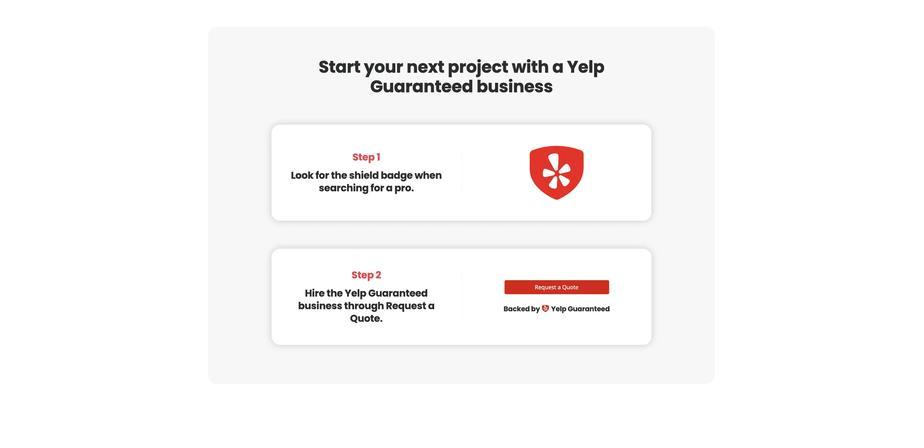 Task type: locate. For each thing, give the bounding box(es) containing it.
a inside look for the shield badge when searching for a pro.
[[386, 181, 393, 195]]

start your next project with a yelp guaranteed business
[[319, 55, 605, 98]]

hire
[[305, 286, 325, 300]]

0 vertical spatial the
[[331, 169, 347, 182]]

step for step 2
[[352, 268, 374, 282]]

0 horizontal spatial request
[[386, 299, 426, 313]]

step
[[353, 150, 375, 164], [352, 268, 374, 282]]

2 horizontal spatial yelp
[[567, 55, 605, 79]]

yelp inside 'start your next project with a yelp guaranteed business'
[[567, 55, 605, 79]]

business
[[477, 75, 553, 98], [298, 299, 342, 313]]

step left 2
[[352, 268, 374, 282]]

1 vertical spatial yelp
[[345, 286, 366, 300]]

1 vertical spatial business
[[298, 299, 342, 313]]

1 horizontal spatial for
[[371, 181, 384, 195]]

1 vertical spatial request
[[386, 299, 426, 313]]

yelp
[[567, 55, 605, 79], [345, 286, 366, 300], [551, 304, 566, 314]]

next
[[407, 55, 445, 79]]

the right the hire
[[327, 286, 343, 300]]

backed
[[504, 304, 530, 314]]

1 vertical spatial guaranteed
[[368, 286, 428, 300]]

0 vertical spatial business
[[477, 75, 553, 98]]

guaranteed inside 'start your next project with a yelp guaranteed business'
[[370, 75, 473, 98]]

step 1
[[353, 150, 380, 164]]

backed by
[[504, 304, 541, 314]]

0 vertical spatial request
[[535, 283, 556, 291]]

request
[[535, 283, 556, 291], [386, 299, 426, 313]]

for left pro.
[[371, 181, 384, 195]]

start
[[319, 55, 361, 79]]

2 vertical spatial guaranteed
[[568, 304, 610, 314]]

the left shield on the left of the page
[[331, 169, 347, 182]]

business inside hire the yelp guaranteed business through request a quote.
[[298, 299, 342, 313]]

with
[[512, 55, 549, 79]]

quote.
[[350, 312, 383, 325]]

0 vertical spatial yelp
[[567, 55, 605, 79]]

2 vertical spatial yelp
[[551, 304, 566, 314]]

step left 1 on the left of the page
[[353, 150, 375, 164]]

your
[[364, 55, 403, 79]]

the inside hire the yelp guaranteed business through request a quote.
[[327, 286, 343, 300]]

shield
[[349, 169, 379, 182]]

1 horizontal spatial business
[[477, 75, 553, 98]]

business inside 'start your next project with a yelp guaranteed business'
[[477, 75, 553, 98]]

0 horizontal spatial for
[[316, 169, 329, 182]]

yelp guaranteed
[[550, 304, 610, 314]]

0 vertical spatial guaranteed
[[370, 75, 473, 98]]

the
[[331, 169, 347, 182], [327, 286, 343, 300]]

the inside look for the shield badge when searching for a pro.
[[331, 169, 347, 182]]

0 horizontal spatial business
[[298, 299, 342, 313]]

2
[[376, 268, 381, 282]]

1 vertical spatial step
[[352, 268, 374, 282]]

a
[[552, 55, 564, 79], [386, 181, 393, 195], [558, 283, 561, 291], [428, 299, 435, 313]]

24 yelp guaranteed v2 image
[[541, 304, 550, 313]]

1 vertical spatial the
[[327, 286, 343, 300]]

through
[[344, 299, 384, 313]]

for
[[316, 169, 329, 182], [371, 181, 384, 195]]

step 2
[[352, 268, 381, 282]]

0 vertical spatial step
[[353, 150, 375, 164]]

request inside hire the yelp guaranteed business through request a quote.
[[386, 299, 426, 313]]

for right look
[[316, 169, 329, 182]]

guaranteed
[[370, 75, 473, 98], [368, 286, 428, 300], [568, 304, 610, 314]]

by
[[531, 304, 540, 314]]

0 horizontal spatial yelp
[[345, 286, 366, 300]]

look
[[291, 169, 314, 182]]



Task type: describe. For each thing, give the bounding box(es) containing it.
request a quote
[[535, 283, 579, 291]]

hire the yelp guaranteed business through request a quote.
[[298, 286, 435, 325]]

look for the shield badge when searching for a pro.
[[291, 169, 442, 195]]

project
[[448, 55, 509, 79]]

a inside hire the yelp guaranteed business through request a quote.
[[428, 299, 435, 313]]

when
[[415, 169, 442, 182]]

1 horizontal spatial yelp
[[551, 304, 566, 314]]

guaranteed inside hire the yelp guaranteed business through request a quote.
[[368, 286, 428, 300]]

badge
[[381, 169, 413, 182]]

1
[[377, 150, 380, 164]]

quote
[[562, 283, 579, 291]]

step for step 1
[[353, 150, 375, 164]]

a inside 'start your next project with a yelp guaranteed business'
[[552, 55, 564, 79]]

yelp inside hire the yelp guaranteed business through request a quote.
[[345, 286, 366, 300]]

pro.
[[395, 181, 414, 195]]

searching
[[319, 181, 369, 195]]

1 horizontal spatial request
[[535, 283, 556, 291]]



Task type: vqa. For each thing, say whether or not it's contained in the screenshot.
Patio this
no



